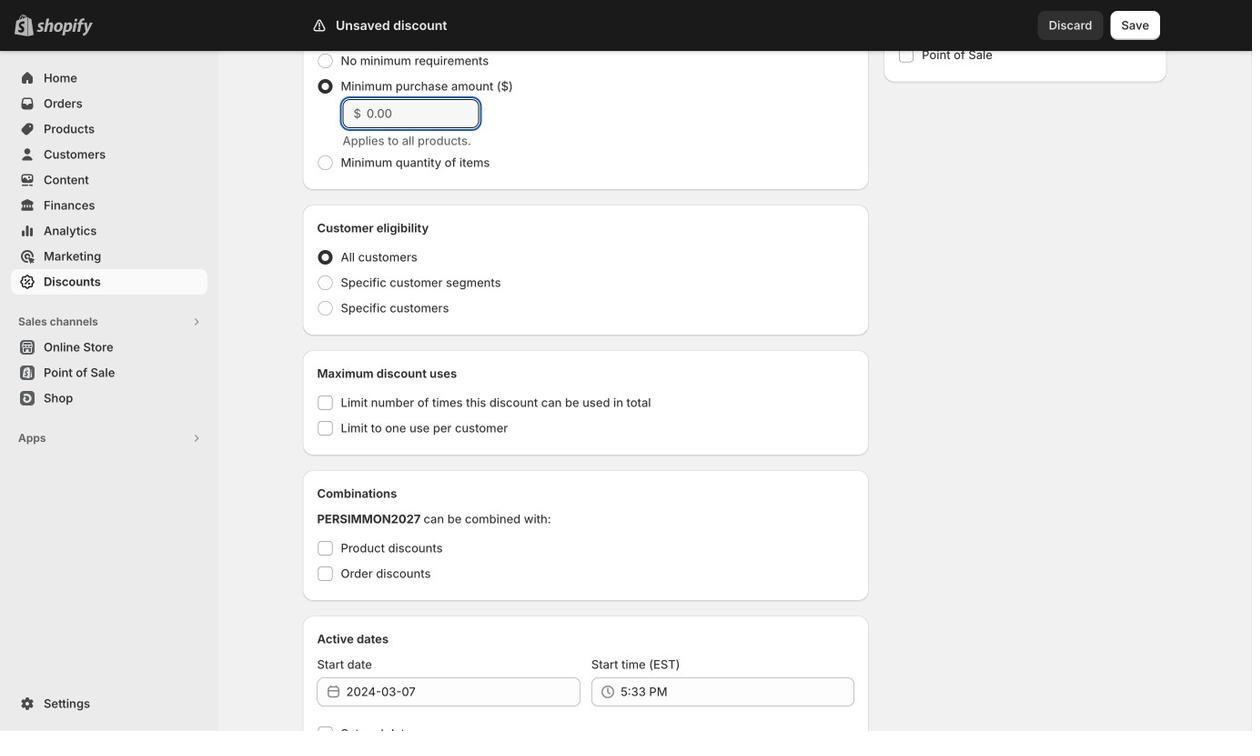 Task type: vqa. For each thing, say whether or not it's contained in the screenshot.
left
no



Task type: locate. For each thing, give the bounding box(es) containing it.
shopify image
[[36, 18, 93, 36]]

Enter time text field
[[621, 678, 855, 707]]



Task type: describe. For each thing, give the bounding box(es) containing it.
YYYY-MM-DD text field
[[346, 678, 581, 707]]

0.00 text field
[[367, 99, 479, 128]]



